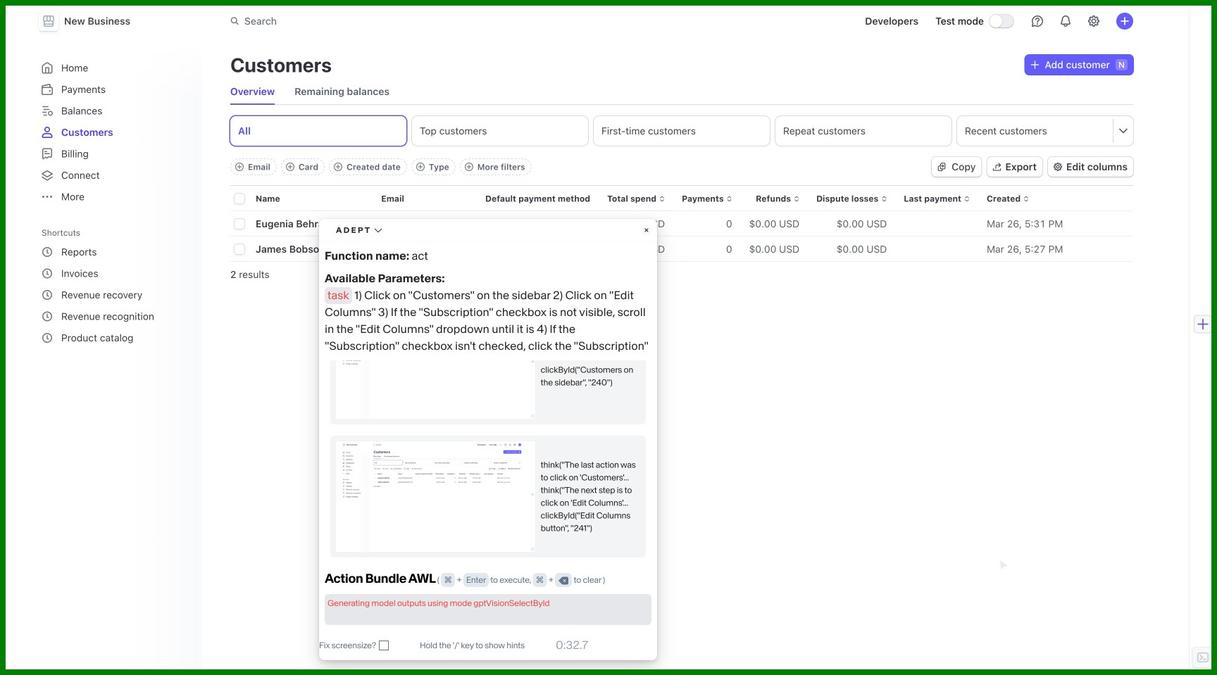 Task type: locate. For each thing, give the bounding box(es) containing it.
Select item checkbox
[[235, 245, 244, 254]]

1 vertical spatial svg image
[[938, 163, 946, 171]]

0 horizontal spatial svg image
[[938, 163, 946, 171]]

settings image
[[1089, 16, 1100, 27]]

1 tab list from the top
[[230, 79, 1134, 105]]

1 horizontal spatial svg image
[[1031, 61, 1040, 69]]

2 shortcuts element from the top
[[36, 241, 194, 349]]

tab list
[[230, 79, 1134, 105], [230, 116, 1134, 146]]

1 vertical spatial tab list
[[230, 116, 1134, 146]]

0 vertical spatial svg image
[[1031, 61, 1040, 69]]

open overflow menu image
[[1120, 126, 1128, 135]]

2 tab list from the top
[[230, 116, 1134, 146]]

help image
[[1032, 16, 1043, 27]]

1 shortcuts element from the top
[[36, 223, 194, 349]]

svg image
[[1031, 61, 1040, 69], [938, 163, 946, 171]]

shortcuts element
[[36, 223, 194, 349], [36, 241, 194, 349]]

toolbar
[[230, 159, 532, 175]]

Select All checkbox
[[235, 194, 244, 204]]

0 vertical spatial tab list
[[230, 79, 1134, 105]]

None search field
[[222, 8, 619, 34]]

Select item checkbox
[[235, 219, 244, 229]]



Task type: describe. For each thing, give the bounding box(es) containing it.
core navigation links element
[[36, 56, 194, 208]]

add email image
[[235, 163, 244, 171]]

add type image
[[416, 163, 425, 171]]

manage shortcuts image
[[178, 229, 187, 237]]

add more filters image
[[465, 163, 473, 171]]

add card image
[[286, 163, 294, 171]]

add created date image
[[334, 163, 342, 171]]

Test mode checkbox
[[990, 15, 1014, 28]]

Search text field
[[222, 8, 619, 34]]

notifications image
[[1060, 16, 1072, 27]]



Task type: vqa. For each thing, say whether or not it's contained in the screenshot.
"toolbar"
yes



